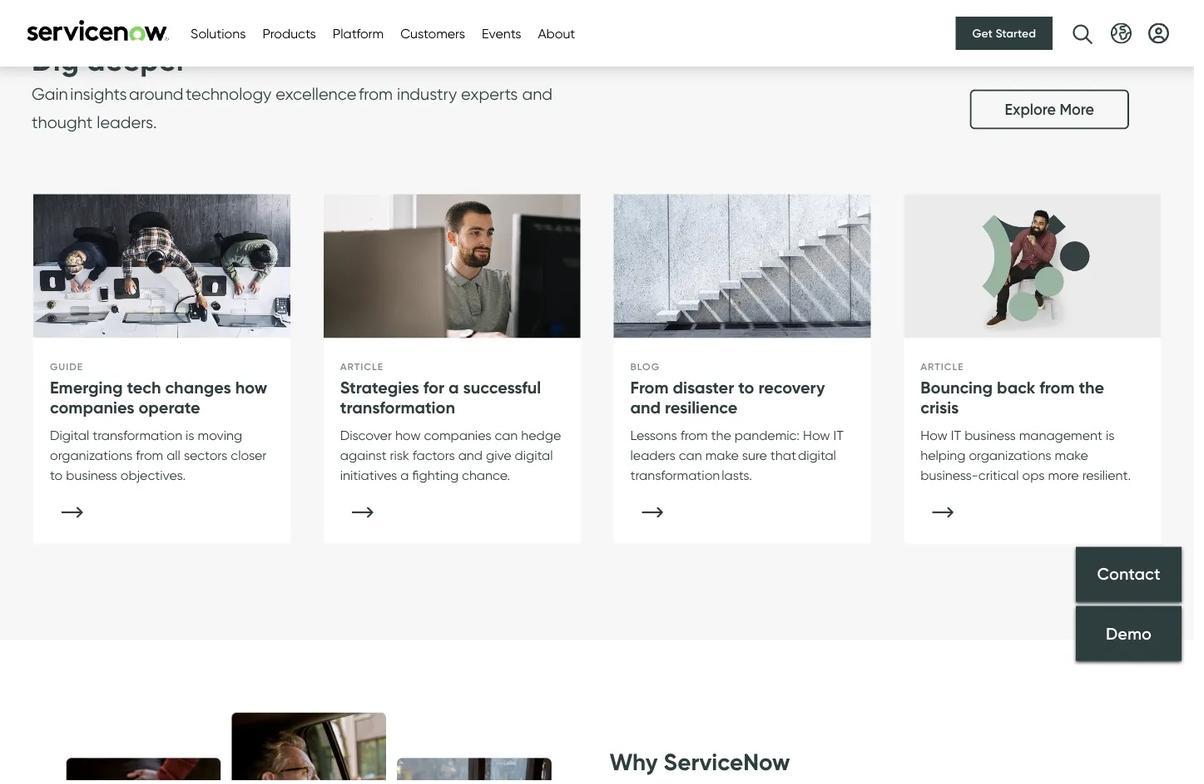 Task type: locate. For each thing, give the bounding box(es) containing it.
bouncing back from the crisis
[[921, 377, 1105, 418]]

0 vertical spatial transformation
[[340, 397, 455, 418]]

organizations down digital
[[50, 447, 133, 463]]

1 vertical spatial the
[[711, 427, 732, 443]]

0 vertical spatial from
[[1040, 377, 1075, 398]]

customers
[[401, 25, 465, 41]]

0 vertical spatial can
[[495, 427, 518, 443]]

events button
[[482, 23, 521, 43]]

why
[[610, 748, 658, 777]]

0 horizontal spatial is
[[186, 427, 194, 443]]

a down risk
[[401, 467, 409, 483]]

0 horizontal spatial companies
[[50, 397, 134, 418]]

products
[[263, 25, 316, 41]]

having a solid digital foundation moves business forward image
[[33, 194, 290, 339]]

emerging
[[50, 377, 123, 398]]

0 vertical spatial and
[[522, 83, 553, 103]]

resilience
[[665, 397, 738, 418]]

is
[[186, 427, 194, 443], [1106, 427, 1115, 443]]

thought
[[32, 112, 93, 132]]

companies up digital
[[50, 397, 134, 418]]

helping
[[921, 447, 966, 463]]

transform your business with the now platform image
[[33, 680, 585, 782]]

changes
[[165, 377, 231, 398]]

companies up factors
[[424, 427, 491, 443]]

make left sure
[[706, 447, 739, 463]]

1 horizontal spatial from
[[681, 427, 708, 443]]

digital
[[50, 427, 89, 443]]

1 vertical spatial a
[[401, 467, 409, 483]]

0 vertical spatial companies
[[50, 397, 134, 418]]

0 horizontal spatial the
[[711, 427, 732, 443]]

1 vertical spatial business
[[66, 467, 117, 483]]

moving
[[198, 427, 242, 443]]

leaders.
[[97, 112, 157, 132]]

1 vertical spatial transformation
[[93, 427, 182, 443]]

0 vertical spatial how
[[235, 377, 267, 398]]

strategies for a successful transformation
[[340, 377, 541, 418]]

lessons from the pandemic: how it leaders can make sure that digital transformation lasts.
[[631, 427, 844, 483]]

how inside how it business management is helping organizations make business-critical ops more resilient.
[[921, 427, 948, 443]]

discover how companies can hedge against risk factors and give digital initiatives a fighting chance.
[[340, 427, 561, 483]]

customers button
[[401, 23, 465, 43]]

discover
[[340, 427, 392, 443]]

0 vertical spatial a
[[449, 377, 459, 398]]

a right for
[[449, 377, 459, 398]]

1 horizontal spatial transformation
[[340, 397, 455, 418]]

0 horizontal spatial and
[[458, 447, 483, 463]]

how inside discover how companies can hedge against risk factors and give digital initiatives a fighting chance.
[[395, 427, 421, 443]]

servicenow image
[[25, 20, 171, 41]]

and up the lessons on the bottom right of the page
[[631, 397, 661, 418]]

2 it from the left
[[951, 427, 962, 443]]

can up transformation lasts. at the right of page
[[679, 447, 702, 463]]

from
[[1040, 377, 1075, 398], [681, 427, 708, 443], [136, 447, 163, 463]]

the down resilience
[[711, 427, 732, 443]]

crisis
[[921, 397, 959, 418]]

a inside discover how companies can hedge against risk factors and give digital initiatives a fighting chance.
[[401, 467, 409, 483]]

can up give
[[495, 427, 518, 443]]

is inside how it business management is helping organizations make business-critical ops more resilient.
[[1106, 427, 1115, 443]]

1 horizontal spatial organizations
[[969, 447, 1052, 463]]

strategies
[[340, 377, 419, 398]]

0 vertical spatial to
[[739, 377, 755, 398]]

demo link
[[1076, 606, 1182, 661]]

2 make from the left
[[1055, 447, 1089, 463]]

leaders
[[631, 447, 676, 463]]

explore
[[1005, 100, 1056, 118]]

more
[[1060, 100, 1095, 118]]

organizations
[[50, 447, 133, 463], [969, 447, 1052, 463]]

transformation inside digital transformation is moving organizations from all sectors closer to business objectives.
[[93, 427, 182, 443]]

to down digital
[[50, 467, 63, 483]]

gain insights around technology
[[32, 83, 272, 103]]

1 horizontal spatial can
[[679, 447, 702, 463]]

1 horizontal spatial and
[[522, 83, 553, 103]]

2 vertical spatial from
[[136, 447, 163, 463]]

1 how from the left
[[803, 427, 830, 443]]

digital
[[515, 447, 553, 463]]

business
[[965, 427, 1016, 443], [66, 467, 117, 483]]

0 horizontal spatial how
[[235, 377, 267, 398]]

business inside how it business management is helping organizations make business-critical ops more resilient.
[[965, 427, 1016, 443]]

how right the changes
[[235, 377, 267, 398]]

1 it from the left
[[834, 427, 844, 443]]

industry
[[397, 83, 457, 103]]

make
[[706, 447, 739, 463], [1055, 447, 1089, 463]]

transformation inside strategies for a successful transformation
[[340, 397, 455, 418]]

it up helping
[[951, 427, 962, 443]]

that digital
[[771, 447, 837, 463]]

0 horizontal spatial to
[[50, 467, 63, 483]]

companies
[[50, 397, 134, 418], [424, 427, 491, 443]]

to inside digital transformation is moving organizations from all sectors closer to business objectives.
[[50, 467, 63, 483]]

0 horizontal spatial organizations
[[50, 447, 133, 463]]

to
[[739, 377, 755, 398], [50, 467, 63, 483]]

0 horizontal spatial make
[[706, 447, 739, 463]]

1 make from the left
[[706, 447, 739, 463]]

how up that digital
[[803, 427, 830, 443]]

pandemic:
[[735, 427, 800, 443]]

1 vertical spatial to
[[50, 467, 63, 483]]

is inside digital transformation is moving organizations from all sectors closer to business objectives.
[[186, 427, 194, 443]]

1 horizontal spatial is
[[1106, 427, 1115, 443]]

how up risk
[[395, 427, 421, 443]]

1 vertical spatial and
[[631, 397, 661, 418]]

0 horizontal spatial a
[[401, 467, 409, 483]]

explore more link
[[970, 89, 1130, 129]]

and inside dig deeper gain insights around technology excellence from industry experts and thought leaders.
[[522, 83, 553, 103]]

1 organizations from the left
[[50, 447, 133, 463]]

1 horizontal spatial to
[[739, 377, 755, 398]]

organizations inside digital transformation is moving organizations from all sectors closer to business objectives.
[[50, 447, 133, 463]]

1 is from the left
[[186, 427, 194, 443]]

1 vertical spatial companies
[[424, 427, 491, 443]]

demo
[[1106, 623, 1152, 644]]

the
[[1079, 377, 1105, 398], [711, 427, 732, 443]]

to inside from disaster to recovery and resilience
[[739, 377, 755, 398]]

business up critical
[[965, 427, 1016, 443]]

the up management
[[1079, 377, 1105, 398]]

transformation
[[340, 397, 455, 418], [93, 427, 182, 443]]

2 horizontal spatial from
[[1040, 377, 1075, 398]]

it inside lessons from the pandemic: how it leaders can make sure that digital transformation lasts.
[[834, 427, 844, 443]]

1 horizontal spatial the
[[1079, 377, 1105, 398]]

make up the more
[[1055, 447, 1089, 463]]

2 organizations from the left
[[969, 447, 1052, 463]]

objectives.
[[121, 467, 186, 483]]

explore more
[[1005, 100, 1095, 118]]

how
[[235, 377, 267, 398], [395, 427, 421, 443]]

1 horizontal spatial it
[[951, 427, 962, 443]]

can inside discover how companies can hedge against risk factors and give digital initiatives a fighting chance.
[[495, 427, 518, 443]]

sectors
[[184, 447, 228, 463]]

get
[[973, 26, 993, 40]]

contact link
[[1076, 547, 1182, 602]]

2 horizontal spatial and
[[631, 397, 661, 418]]

make inside lessons from the pandemic: how it leaders can make sure that digital transformation lasts.
[[706, 447, 739, 463]]

fighting
[[412, 467, 459, 483]]

1 vertical spatial can
[[679, 447, 702, 463]]

0 horizontal spatial business
[[66, 467, 117, 483]]

0 horizontal spatial how
[[803, 427, 830, 443]]

1 horizontal spatial business
[[965, 427, 1016, 443]]

deeper
[[87, 41, 187, 78]]

business-
[[921, 467, 979, 483]]

critical
[[979, 467, 1019, 483]]

and up the chance.
[[458, 447, 483, 463]]

1 horizontal spatial companies
[[424, 427, 491, 443]]

1 horizontal spatial a
[[449, 377, 459, 398]]

organizations up critical
[[969, 447, 1052, 463]]

from up objectives.
[[136, 447, 163, 463]]

and
[[522, 83, 553, 103], [631, 397, 661, 418], [458, 447, 483, 463]]

0 horizontal spatial from
[[136, 447, 163, 463]]

how
[[803, 427, 830, 443], [921, 427, 948, 443]]

is up resilient.
[[1106, 427, 1115, 443]]

1 vertical spatial from
[[681, 427, 708, 443]]

from down resilience
[[681, 427, 708, 443]]

from right back
[[1040, 377, 1075, 398]]

transformation lasts.
[[631, 467, 753, 483]]

0 vertical spatial business
[[965, 427, 1016, 443]]

1 horizontal spatial make
[[1055, 447, 1089, 463]]

it
[[834, 427, 844, 443], [951, 427, 962, 443]]

how up helping
[[921, 427, 948, 443]]

0 horizontal spatial it
[[834, 427, 844, 443]]

2 is from the left
[[1106, 427, 1115, 443]]

for
[[424, 377, 445, 398]]

to right disaster
[[739, 377, 755, 398]]

chance.
[[462, 467, 510, 483]]

dig deeper gain insights around technology excellence from industry experts and thought leaders.
[[32, 41, 553, 132]]

1 horizontal spatial how
[[395, 427, 421, 443]]

contact
[[1098, 564, 1161, 584]]

tech
[[127, 377, 161, 398]]

products button
[[263, 23, 316, 43]]

2 how from the left
[[921, 427, 948, 443]]

a
[[449, 377, 459, 398], [401, 467, 409, 483]]

make inside how it business management is helping organizations make business-critical ops more resilient.
[[1055, 447, 1089, 463]]

and inside from disaster to recovery and resilience
[[631, 397, 661, 418]]

emerging tech changes how companies operate
[[50, 377, 267, 418]]

transformation up "all"
[[93, 427, 182, 443]]

0 vertical spatial the
[[1079, 377, 1105, 398]]

2 vertical spatial and
[[458, 447, 483, 463]]

transformation up discover
[[340, 397, 455, 418]]

operate
[[139, 397, 200, 418]]

about button
[[538, 23, 575, 43]]

and right experts
[[522, 83, 553, 103]]

it up that digital
[[834, 427, 844, 443]]

risk
[[390, 447, 409, 463]]

0 horizontal spatial transformation
[[93, 427, 182, 443]]

0 horizontal spatial can
[[495, 427, 518, 443]]

1 vertical spatial how
[[395, 427, 421, 443]]

1 horizontal spatial how
[[921, 427, 948, 443]]

is up sectors
[[186, 427, 194, 443]]

business down digital
[[66, 467, 117, 483]]

platform
[[333, 25, 384, 41]]



Task type: vqa. For each thing, say whether or not it's contained in the screenshot.


Task type: describe. For each thing, give the bounding box(es) containing it.
experts
[[461, 83, 518, 103]]

ops
[[1023, 467, 1045, 483]]

digital transformation is moving organizations from all sectors closer to business objectives.
[[50, 427, 267, 483]]

how it business management is helping organizations make business-critical ops more resilient.
[[921, 427, 1131, 483]]

give
[[486, 447, 512, 463]]

initiatives
[[340, 467, 397, 483]]

companies inside discover how companies can hedge against risk factors and give digital initiatives a fighting chance.
[[424, 427, 491, 443]]

all
[[167, 447, 181, 463]]

back
[[997, 377, 1036, 398]]

the inside bouncing back from the crisis
[[1079, 377, 1105, 398]]

servicenow
[[664, 748, 791, 777]]

against
[[340, 447, 387, 463]]

excellence from
[[276, 83, 393, 103]]

sure
[[742, 447, 767, 463]]

get started link
[[956, 17, 1053, 50]]

from inside digital transformation is moving organizations from all sectors closer to business objectives.
[[136, 447, 163, 463]]

from inside lessons from the pandemic: how it leaders can make sure that digital transformation lasts.
[[681, 427, 708, 443]]

dig
[[32, 41, 79, 78]]

organizations inside how it business management is helping organizations make business-critical ops more resilient.
[[969, 447, 1052, 463]]

why servicenow
[[610, 748, 791, 777]]

platform button
[[333, 23, 384, 43]]

get started
[[973, 26, 1036, 40]]

disaster
[[673, 377, 734, 398]]

how inside lessons from the pandemic: how it leaders can make sure that digital transformation lasts.
[[803, 427, 830, 443]]

how inside emerging tech changes how companies operate
[[235, 377, 267, 398]]

lessons
[[631, 427, 677, 443]]

can inside lessons from the pandemic: how it leaders can make sure that digital transformation lasts.
[[679, 447, 702, 463]]

from disaster to recovery and resilience
[[631, 377, 825, 418]]

transformation strategies that yield strong results image
[[324, 194, 581, 339]]

the inside lessons from the pandemic: how it leaders can make sure that digital transformation lasts.
[[711, 427, 732, 443]]

stabilizing and recovering from the pandemic with itbm image
[[904, 194, 1161, 339]]

build a resilience-focused culture for lasting gains image
[[614, 194, 871, 339]]

management
[[1020, 427, 1103, 443]]

started
[[996, 26, 1036, 40]]

go to servicenow account image
[[1149, 23, 1170, 44]]

from
[[631, 377, 669, 398]]

a inside strategies for a successful transformation
[[449, 377, 459, 398]]

about
[[538, 25, 575, 41]]

solutions button
[[191, 23, 246, 43]]

successful
[[463, 377, 541, 398]]

bouncing
[[921, 377, 993, 398]]

closer
[[231, 447, 267, 463]]

hedge
[[521, 427, 561, 443]]

from inside bouncing back from the crisis
[[1040, 377, 1075, 398]]

events
[[482, 25, 521, 41]]

and inside discover how companies can hedge against risk factors and give digital initiatives a fighting chance.
[[458, 447, 483, 463]]

factors
[[413, 447, 455, 463]]

solutions
[[191, 25, 246, 41]]

it inside how it business management is helping organizations make business-critical ops more resilient.
[[951, 427, 962, 443]]

business inside digital transformation is moving organizations from all sectors closer to business objectives.
[[66, 467, 117, 483]]

resilient.
[[1083, 467, 1131, 483]]

more
[[1048, 467, 1079, 483]]

recovery
[[759, 377, 825, 398]]

companies inside emerging tech changes how companies operate
[[50, 397, 134, 418]]



